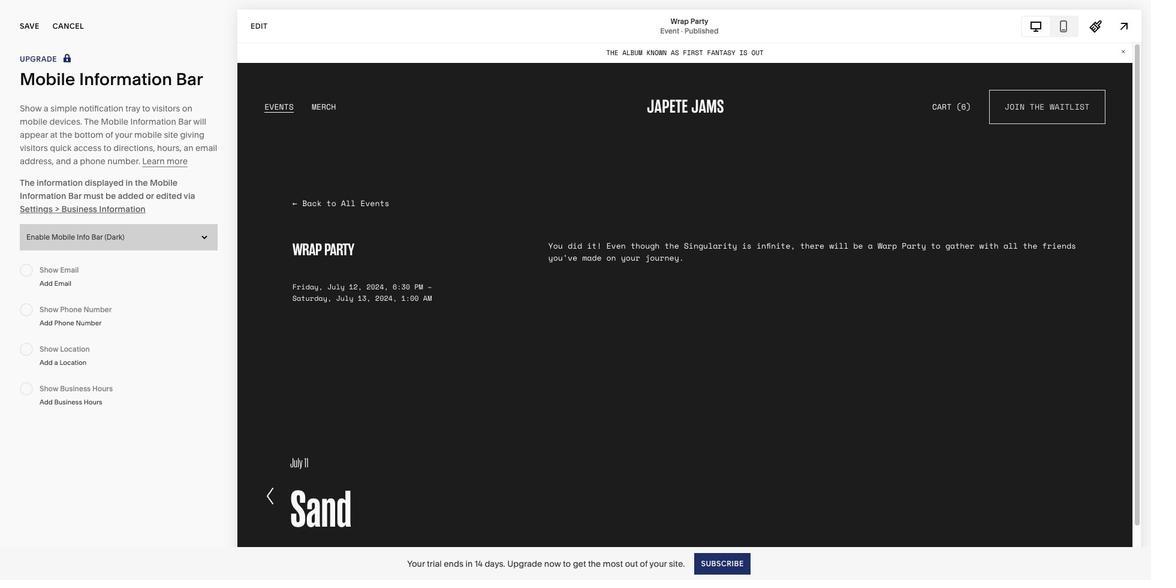 Task type: locate. For each thing, give the bounding box(es) containing it.
phone
[[80, 156, 106, 167]]

your
[[407, 559, 425, 570]]

visitors
[[152, 103, 180, 114], [20, 143, 48, 154]]

your trial ends in 14 days. upgrade now to get the most out of your site.
[[407, 559, 685, 570]]

bar inside show a simple notification tray to visitors on mobile devices. the mobile information bar will appear at the bottom of your mobile site giving visitors quick access to directions, hours, an email address, and a phone number.
[[178, 116, 191, 127]]

4 add from the top
[[40, 398, 53, 407]]

upgrade
[[20, 55, 57, 64], [508, 559, 543, 570]]

the
[[84, 116, 99, 127], [20, 178, 35, 188]]

to up the phone
[[104, 143, 111, 154]]

2 horizontal spatial a
[[73, 156, 78, 167]]

mobile up edited
[[150, 178, 178, 188]]

via
[[184, 191, 195, 202]]

the up 'bottom'
[[84, 116, 99, 127]]

mobile up directions,
[[134, 130, 162, 140]]

>
[[55, 204, 60, 215]]

a for simple
[[44, 103, 48, 114]]

1 horizontal spatial upgrade
[[508, 559, 543, 570]]

1 vertical spatial phone
[[54, 319, 74, 328]]

mobile down upgrade button
[[20, 69, 75, 89]]

a
[[44, 103, 48, 114], [73, 156, 78, 167], [54, 359, 58, 367]]

email up add email
[[60, 266, 79, 275]]

0 horizontal spatial in
[[126, 178, 133, 188]]

show inside show a simple notification tray to visitors on mobile devices. the mobile information bar will appear at the bottom of your mobile site giving visitors quick access to directions, hours, an email address, and a phone number.
[[20, 103, 42, 114]]

show up appear
[[20, 103, 42, 114]]

bar
[[176, 69, 203, 89], [178, 116, 191, 127], [68, 191, 82, 202], [91, 233, 103, 242]]

location
[[60, 345, 90, 354], [60, 359, 87, 367]]

business inside the information displayed in the mobile information bar must be added or edited via settings > business information
[[61, 204, 97, 215]]

0 vertical spatial the
[[84, 116, 99, 127]]

location up add a location
[[60, 345, 90, 354]]

add a location link
[[40, 356, 218, 369]]

number for add phone number
[[76, 319, 102, 328]]

0 horizontal spatial upgrade
[[20, 55, 57, 64]]

directions,
[[113, 143, 155, 154]]

phone up add phone number
[[60, 305, 82, 314]]

the inside the information displayed in the mobile information bar must be added or edited via settings > business information
[[20, 178, 35, 188]]

in
[[126, 178, 133, 188], [466, 559, 473, 570]]

upgrade down save button
[[20, 55, 57, 64]]

email for show email
[[60, 266, 79, 275]]

the
[[60, 130, 72, 140], [135, 178, 148, 188], [588, 559, 601, 570]]

(dark)
[[105, 233, 125, 242]]

1 vertical spatial upgrade
[[508, 559, 543, 570]]

cancel button
[[53, 13, 84, 40]]

information
[[79, 69, 172, 89], [130, 116, 176, 127], [20, 191, 66, 202], [99, 204, 146, 215]]

add business hours
[[40, 398, 102, 407]]

1 vertical spatial the
[[20, 178, 35, 188]]

wrap party event · published
[[661, 16, 719, 35]]

out
[[625, 559, 638, 570]]

subscribe button
[[695, 553, 751, 575]]

site
[[164, 130, 178, 140]]

displayed
[[85, 178, 124, 188]]

mobile down notification
[[101, 116, 128, 127]]

visitors left on
[[152, 103, 180, 114]]

number for show phone number
[[84, 305, 112, 314]]

in for displayed
[[126, 178, 133, 188]]

0 vertical spatial of
[[105, 130, 113, 140]]

bar right 'info'
[[91, 233, 103, 242]]

to right tray
[[142, 103, 150, 114]]

0 vertical spatial mobile
[[20, 116, 47, 127]]

0 vertical spatial hours
[[92, 384, 113, 393]]

phone down show phone number
[[54, 319, 74, 328]]

0 vertical spatial business
[[61, 204, 97, 215]]

email
[[196, 143, 217, 154]]

0 horizontal spatial visitors
[[20, 143, 48, 154]]

upgrade button
[[20, 53, 74, 66]]

0 horizontal spatial of
[[105, 130, 113, 140]]

0 horizontal spatial your
[[115, 130, 132, 140]]

show for show location
[[40, 345, 58, 354]]

hours down show business hours
[[84, 398, 102, 407]]

published
[[685, 26, 719, 35]]

information
[[37, 178, 83, 188]]

information up settings
[[20, 191, 66, 202]]

the up or
[[135, 178, 148, 188]]

1 vertical spatial number
[[76, 319, 102, 328]]

bottom
[[74, 130, 103, 140]]

add down show location
[[40, 359, 53, 367]]

edited
[[156, 191, 182, 202]]

number down show phone number
[[76, 319, 102, 328]]

14
[[475, 559, 483, 570]]

0 horizontal spatial to
[[104, 143, 111, 154]]

2 add from the top
[[40, 319, 53, 328]]

·
[[681, 26, 683, 35]]

1 vertical spatial the
[[135, 178, 148, 188]]

1 add from the top
[[40, 280, 53, 288]]

email down show email
[[54, 280, 71, 288]]

0 vertical spatial the
[[60, 130, 72, 140]]

0 vertical spatial your
[[115, 130, 132, 140]]

0 vertical spatial visitors
[[152, 103, 180, 114]]

add phone number
[[40, 319, 102, 328]]

the information displayed in the mobile information bar must be added or edited via settings > business information
[[20, 178, 195, 215]]

2 vertical spatial the
[[588, 559, 601, 570]]

your left site.
[[650, 559, 667, 570]]

1 vertical spatial hours
[[84, 398, 102, 407]]

1 horizontal spatial your
[[650, 559, 667, 570]]

location down show location
[[60, 359, 87, 367]]

mobile inside show a simple notification tray to visitors on mobile devices. the mobile information bar will appear at the bottom of your mobile site giving visitors quick access to directions, hours, an email address, and a phone number.
[[101, 116, 128, 127]]

bar left must
[[68, 191, 82, 202]]

1 vertical spatial in
[[466, 559, 473, 570]]

number up add phone number
[[84, 305, 112, 314]]

the inside show a simple notification tray to visitors on mobile devices. the mobile information bar will appear at the bottom of your mobile site giving visitors quick access to directions, hours, an email address, and a phone number.
[[84, 116, 99, 127]]

3 add from the top
[[40, 359, 53, 367]]

show up add phone number
[[40, 305, 58, 314]]

1 horizontal spatial a
[[54, 359, 58, 367]]

in inside the information displayed in the mobile information bar must be added or edited via settings > business information
[[126, 178, 133, 188]]

a left simple
[[44, 103, 48, 114]]

1 vertical spatial business
[[60, 384, 91, 393]]

1 vertical spatial a
[[73, 156, 78, 167]]

enable mobile info bar (dark)
[[26, 233, 125, 242]]

to
[[142, 103, 150, 114], [104, 143, 111, 154], [563, 559, 571, 570]]

must
[[84, 191, 104, 202]]

mobile
[[20, 116, 47, 127], [134, 130, 162, 140]]

1 horizontal spatial the
[[84, 116, 99, 127]]

in up added
[[126, 178, 133, 188]]

hours up add business hours link
[[92, 384, 113, 393]]

cancel
[[53, 22, 84, 31]]

email for add email
[[54, 280, 71, 288]]

0 horizontal spatial a
[[44, 103, 48, 114]]

phone
[[60, 305, 82, 314], [54, 319, 74, 328]]

email
[[60, 266, 79, 275], [54, 280, 71, 288]]

show
[[20, 103, 42, 114], [40, 266, 58, 275], [40, 305, 58, 314], [40, 345, 58, 354], [40, 384, 58, 393]]

of right 'bottom'
[[105, 130, 113, 140]]

added
[[118, 191, 144, 202]]

business down must
[[61, 204, 97, 215]]

0 vertical spatial number
[[84, 305, 112, 314]]

show up add email
[[40, 266, 58, 275]]

settings > business information link
[[20, 203, 218, 216]]

2 horizontal spatial to
[[563, 559, 571, 570]]

show email
[[40, 266, 79, 275]]

the down "address,"
[[20, 178, 35, 188]]

1 vertical spatial email
[[54, 280, 71, 288]]

1 horizontal spatial mobile
[[134, 130, 162, 140]]

1 horizontal spatial of
[[640, 559, 648, 570]]

0 vertical spatial phone
[[60, 305, 82, 314]]

add for add email
[[40, 280, 53, 288]]

settings
[[20, 204, 53, 215]]

your inside show a simple notification tray to visitors on mobile devices. the mobile information bar will appear at the bottom of your mobile site giving visitors quick access to directions, hours, an email address, and a phone number.
[[115, 130, 132, 140]]

the right get at bottom
[[588, 559, 601, 570]]

phone for show
[[60, 305, 82, 314]]

on
[[182, 103, 192, 114]]

at
[[50, 130, 58, 140]]

upgrade left now
[[508, 559, 543, 570]]

the right at
[[60, 130, 72, 140]]

to left get at bottom
[[563, 559, 571, 570]]

add
[[40, 280, 53, 288], [40, 319, 53, 328], [40, 359, 53, 367], [40, 398, 53, 407]]

your
[[115, 130, 132, 140], [650, 559, 667, 570]]

1 horizontal spatial in
[[466, 559, 473, 570]]

hours
[[92, 384, 113, 393], [84, 398, 102, 407]]

mobile left 'info'
[[52, 233, 75, 242]]

business
[[61, 204, 97, 215], [60, 384, 91, 393], [54, 398, 82, 407]]

0 vertical spatial email
[[60, 266, 79, 275]]

add up show location
[[40, 319, 53, 328]]

1 vertical spatial to
[[104, 143, 111, 154]]

a right and
[[73, 156, 78, 167]]

0 vertical spatial in
[[126, 178, 133, 188]]

2 horizontal spatial the
[[588, 559, 601, 570]]

business down show business hours
[[54, 398, 82, 407]]

0 vertical spatial upgrade
[[20, 55, 57, 64]]

0 horizontal spatial the
[[20, 178, 35, 188]]

1 horizontal spatial visitors
[[152, 103, 180, 114]]

your up directions,
[[115, 130, 132, 140]]

in left 14
[[466, 559, 473, 570]]

0 horizontal spatial the
[[60, 130, 72, 140]]

1 vertical spatial of
[[640, 559, 648, 570]]

show business hours
[[40, 384, 113, 393]]

bar down on
[[178, 116, 191, 127]]

0 vertical spatial a
[[44, 103, 48, 114]]

2 vertical spatial business
[[54, 398, 82, 407]]

show up add a location
[[40, 345, 58, 354]]

of
[[105, 130, 113, 140], [640, 559, 648, 570]]

show up add business hours
[[40, 384, 58, 393]]

2 vertical spatial a
[[54, 359, 58, 367]]

business up add business hours
[[60, 384, 91, 393]]

bar up on
[[176, 69, 203, 89]]

add down show email
[[40, 280, 53, 288]]

1 horizontal spatial the
[[135, 178, 148, 188]]

a for location
[[54, 359, 58, 367]]

0 vertical spatial to
[[142, 103, 150, 114]]

a down show location
[[54, 359, 58, 367]]

mobile up appear
[[20, 116, 47, 127]]

show phone number
[[40, 305, 112, 314]]

visitors down appear
[[20, 143, 48, 154]]

party
[[691, 16, 709, 25]]

of right out on the bottom right
[[640, 559, 648, 570]]

information up site
[[130, 116, 176, 127]]

number
[[84, 305, 112, 314], [76, 319, 102, 328]]

tab list
[[1023, 16, 1078, 36]]

information down added
[[99, 204, 146, 215]]

add down show business hours
[[40, 398, 53, 407]]

add for add phone number
[[40, 319, 53, 328]]

learn more
[[142, 156, 188, 167]]



Task type: vqa. For each thing, say whether or not it's contained in the screenshot.
trial
yes



Task type: describe. For each thing, give the bounding box(es) containing it.
save button
[[20, 13, 39, 40]]

event
[[661, 26, 680, 35]]

hours,
[[157, 143, 182, 154]]

edit button
[[243, 15, 276, 37]]

learn more link
[[142, 156, 188, 167]]

1 vertical spatial mobile
[[134, 130, 162, 140]]

show a simple notification tray to visitors on mobile devices. the mobile information bar will appear at the bottom of your mobile site giving visitors quick access to directions, hours, an email address, and a phone number.
[[20, 103, 217, 167]]

1 vertical spatial visitors
[[20, 143, 48, 154]]

bar inside the information displayed in the mobile information bar must be added or edited via settings > business information
[[68, 191, 82, 202]]

will
[[193, 116, 206, 127]]

show for show email
[[40, 266, 58, 275]]

trial
[[427, 559, 442, 570]]

number.
[[108, 156, 140, 167]]

2 vertical spatial to
[[563, 559, 571, 570]]

information up tray
[[79, 69, 172, 89]]

information inside show a simple notification tray to visitors on mobile devices. the mobile information bar will appear at the bottom of your mobile site giving visitors quick access to directions, hours, an email address, and a phone number.
[[130, 116, 176, 127]]

address,
[[20, 156, 54, 167]]

site.
[[669, 559, 685, 570]]

business for show
[[60, 384, 91, 393]]

or
[[146, 191, 154, 202]]

most
[[603, 559, 623, 570]]

upgrade inside button
[[20, 55, 57, 64]]

hours for show business hours
[[92, 384, 113, 393]]

add business hours link
[[40, 396, 218, 409]]

1 horizontal spatial to
[[142, 103, 150, 114]]

show for show a simple notification tray to visitors on mobile devices. the mobile information bar will appear at the bottom of your mobile site giving visitors quick access to directions, hours, an email address, and a phone number.
[[20, 103, 42, 114]]

add email
[[40, 280, 71, 288]]

add email link
[[40, 277, 218, 290]]

save
[[20, 22, 39, 31]]

ends
[[444, 559, 464, 570]]

1 vertical spatial location
[[60, 359, 87, 367]]

add phone number link
[[40, 317, 218, 330]]

business for add
[[54, 398, 82, 407]]

mobile inside the information displayed in the mobile information bar must be added or edited via settings > business information
[[150, 178, 178, 188]]

an
[[184, 143, 194, 154]]

edit
[[251, 21, 268, 30]]

subscribe
[[701, 559, 744, 568]]

more
[[167, 156, 188, 167]]

mobile information bar
[[20, 69, 203, 89]]

wrap
[[671, 16, 689, 25]]

simple
[[50, 103, 77, 114]]

be
[[106, 191, 116, 202]]

add for add business hours
[[40, 398, 53, 407]]

of inside show a simple notification tray to visitors on mobile devices. the mobile information bar will appear at the bottom of your mobile site giving visitors quick access to directions, hours, an email address, and a phone number.
[[105, 130, 113, 140]]

get
[[573, 559, 586, 570]]

now
[[545, 559, 561, 570]]

giving
[[180, 130, 205, 140]]

show location
[[40, 345, 90, 354]]

in for ends
[[466, 559, 473, 570]]

appear
[[20, 130, 48, 140]]

info
[[77, 233, 90, 242]]

the inside the information displayed in the mobile information bar must be added or edited via settings > business information
[[135, 178, 148, 188]]

access
[[74, 143, 102, 154]]

tray
[[126, 103, 140, 114]]

devices.
[[49, 116, 82, 127]]

1 vertical spatial your
[[650, 559, 667, 570]]

0 horizontal spatial mobile
[[20, 116, 47, 127]]

add a location
[[40, 359, 87, 367]]

show for show business hours
[[40, 384, 58, 393]]

show for show phone number
[[40, 305, 58, 314]]

0 vertical spatial location
[[60, 345, 90, 354]]

quick
[[50, 143, 72, 154]]

phone for add
[[54, 319, 74, 328]]

hours for add business hours
[[84, 398, 102, 407]]

learn
[[142, 156, 165, 167]]

notification
[[79, 103, 124, 114]]

the inside show a simple notification tray to visitors on mobile devices. the mobile information bar will appear at the bottom of your mobile site giving visitors quick access to directions, hours, an email address, and a phone number.
[[60, 130, 72, 140]]

days.
[[485, 559, 506, 570]]

enable
[[26, 233, 50, 242]]

add for add a location
[[40, 359, 53, 367]]

and
[[56, 156, 71, 167]]



